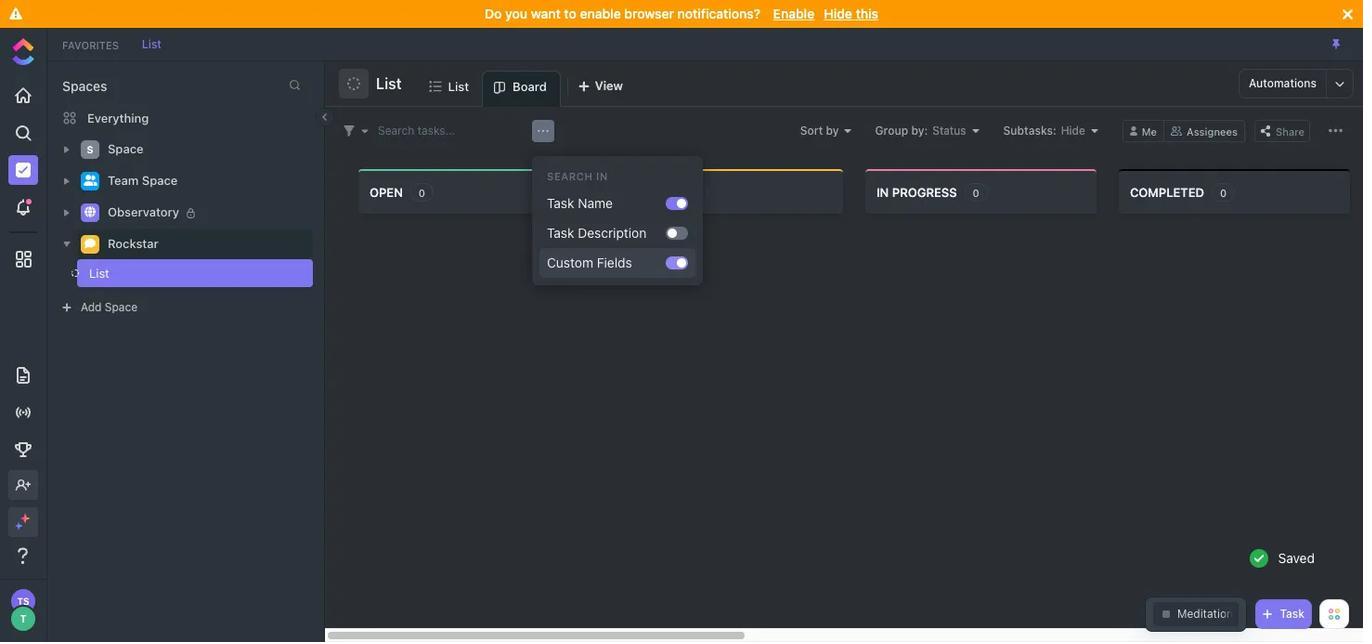 Task type: vqa. For each thing, say whether or not it's contained in the screenshot.
left View
no



Task type: locate. For each thing, give the bounding box(es) containing it.
1 vertical spatial space
[[142, 173, 178, 188]]

spaces link
[[47, 78, 107, 94]]

0 horizontal spatial 0
[[419, 186, 426, 198]]

space up observatory
[[142, 173, 178, 188]]

list link
[[133, 37, 171, 51], [448, 71, 477, 106], [72, 259, 282, 287]]

0 horizontal spatial search
[[378, 123, 415, 137]]

task down saved
[[1281, 607, 1305, 621]]

task up custom
[[547, 225, 575, 241]]

task
[[547, 195, 575, 211], [547, 225, 575, 241], [1281, 607, 1305, 621]]

automations
[[1250, 76, 1317, 90]]

0 vertical spatial task
[[547, 195, 575, 211]]

0 for completed
[[1221, 186, 1227, 198]]

in progress
[[877, 184, 958, 199]]

search left tasks...
[[378, 123, 415, 137]]

3 0 from the left
[[1221, 186, 1227, 198]]

space up team
[[108, 141, 144, 156]]

list button
[[369, 63, 402, 104]]

open
[[370, 184, 403, 199]]

want
[[531, 6, 561, 21]]

1 vertical spatial task
[[547, 225, 575, 241]]

search
[[378, 123, 415, 137], [547, 170, 593, 182]]

1 horizontal spatial search
[[547, 170, 593, 182]]

1 vertical spatial search
[[547, 170, 593, 182]]

description
[[578, 225, 647, 241]]

team space
[[108, 173, 178, 188]]

search up task name
[[547, 170, 593, 182]]

list link up search tasks... text field
[[448, 71, 477, 106]]

share button
[[1255, 119, 1311, 142]]

custom fields
[[547, 255, 633, 270]]

2 vertical spatial space
[[105, 300, 138, 314]]

task for task name
[[547, 195, 575, 211]]

everything
[[87, 110, 149, 125]]

me button
[[1123, 119, 1165, 142]]

list link right favorites
[[133, 37, 171, 51]]

list up the search tasks... at the left top of page
[[376, 75, 402, 92]]

2 horizontal spatial 0
[[1221, 186, 1227, 198]]

task down 'search in'
[[547, 195, 575, 211]]

observatory
[[108, 205, 179, 219]]

0 right completed on the top right
[[1221, 186, 1227, 198]]

completed
[[1131, 184, 1205, 199]]

list
[[142, 37, 162, 51], [376, 75, 402, 92], [448, 79, 469, 93], [89, 266, 109, 281]]

browser
[[625, 6, 675, 21]]

0
[[419, 186, 426, 198], [973, 186, 980, 198], [1221, 186, 1227, 198]]

Search tasks... text field
[[378, 118, 532, 144]]

task name button
[[540, 189, 666, 218]]

fields
[[597, 255, 633, 270]]

custom
[[547, 255, 594, 270]]

everything link
[[47, 103, 324, 133]]

1 0 from the left
[[419, 186, 426, 198]]

0 right the progress
[[973, 186, 980, 198]]

search in
[[547, 170, 609, 182]]

2 vertical spatial list link
[[72, 259, 282, 287]]

add space
[[81, 300, 138, 314]]

search for search in
[[547, 170, 593, 182]]

spaces
[[62, 78, 107, 94]]

space
[[108, 141, 144, 156], [142, 173, 178, 188], [105, 300, 138, 314]]

1 horizontal spatial 0
[[973, 186, 980, 198]]

do you want to enable browser notifications? enable hide this
[[485, 6, 879, 21]]

2 0 from the left
[[973, 186, 980, 198]]

0 right the open
[[419, 186, 426, 198]]

you
[[506, 6, 528, 21]]

list link down rockstar
[[72, 259, 282, 287]]

0 vertical spatial search
[[378, 123, 415, 137]]

do
[[485, 6, 502, 21]]

assignees button
[[1165, 119, 1246, 142]]

space right add
[[105, 300, 138, 314]]

board link
[[513, 72, 554, 106]]

task name
[[547, 195, 613, 211]]

task inside button
[[547, 195, 575, 211]]

task inside button
[[547, 225, 575, 241]]



Task type: describe. For each thing, give the bounding box(es) containing it.
0 for open
[[419, 186, 426, 198]]

rockstar
[[108, 236, 159, 251]]

space for add space
[[105, 300, 138, 314]]

task for task description
[[547, 225, 575, 241]]

favorites
[[62, 39, 119, 51]]

list up search tasks... text field
[[448, 79, 469, 93]]

add
[[81, 300, 102, 314]]

task description button
[[540, 218, 666, 248]]

share
[[1277, 125, 1305, 137]]

name
[[578, 195, 613, 211]]

search tasks...
[[378, 123, 455, 137]]

observatory link
[[108, 198, 301, 228]]

0 for in progress
[[973, 186, 980, 198]]

this
[[856, 6, 879, 21]]

enable
[[774, 6, 815, 21]]

list inside button
[[376, 75, 402, 92]]

progress
[[893, 184, 958, 199]]

in
[[597, 170, 609, 182]]

comment image
[[85, 238, 96, 249]]

0 vertical spatial space
[[108, 141, 144, 156]]

pending
[[623, 184, 678, 199]]

to
[[564, 6, 577, 21]]

team
[[108, 173, 139, 188]]

space for team space
[[142, 173, 178, 188]]

automations button
[[1240, 70, 1327, 98]]

tasks...
[[418, 123, 455, 137]]

search for search tasks...
[[378, 123, 415, 137]]

enable
[[580, 6, 621, 21]]

task description
[[547, 225, 647, 241]]

space link
[[108, 135, 301, 164]]

0 vertical spatial list link
[[133, 37, 171, 51]]

in
[[877, 184, 889, 199]]

hide
[[824, 6, 853, 21]]

1 vertical spatial list link
[[448, 71, 477, 106]]

2 vertical spatial task
[[1281, 607, 1305, 621]]

assignees
[[1187, 125, 1239, 137]]

board
[[513, 79, 547, 94]]

saved
[[1279, 550, 1316, 566]]

globe image
[[85, 207, 96, 218]]

list down comment image
[[89, 266, 109, 281]]

rockstar link
[[108, 229, 301, 259]]

custom fields button
[[540, 248, 666, 278]]

notifications?
[[678, 6, 761, 21]]

user group image
[[83, 175, 97, 186]]

list right favorites
[[142, 37, 162, 51]]

me
[[1143, 125, 1158, 137]]

team space link
[[108, 166, 301, 196]]



